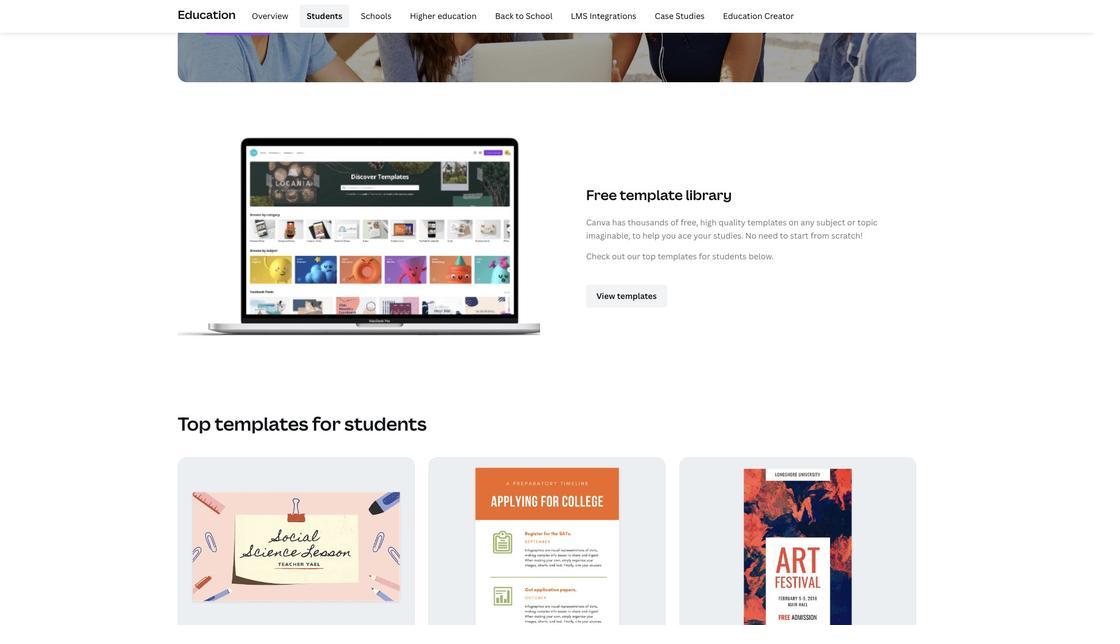 Task type: locate. For each thing, give the bounding box(es) containing it.
0 vertical spatial templates
[[748, 217, 787, 228]]

to right back
[[516, 10, 524, 21]]

1 horizontal spatial templates
[[658, 251, 697, 262]]

1 horizontal spatial education
[[724, 10, 763, 21]]

2 horizontal spatial templates
[[748, 217, 787, 228]]

free,
[[681, 217, 699, 228]]

1 vertical spatial students
[[345, 411, 427, 436]]

schools link
[[354, 5, 399, 28]]

0 horizontal spatial templates
[[215, 411, 309, 436]]

of
[[671, 217, 679, 228]]

education for education creator
[[724, 10, 763, 21]]

case studies link
[[648, 5, 712, 28]]

canva has thousands of free, high quality templates on any subject or topic imaginable, to help you ace your studies. no need to start from scratch!
[[587, 217, 878, 241]]

to left the help
[[633, 230, 641, 241]]

top
[[643, 251, 656, 262]]

education for education
[[178, 7, 236, 22]]

templates
[[748, 217, 787, 228], [658, 251, 697, 262], [215, 411, 309, 436]]

canva
[[587, 217, 611, 228]]

1 horizontal spatial students
[[713, 251, 747, 262]]

studies
[[676, 10, 705, 21]]

1 vertical spatial for
[[312, 411, 341, 436]]

or
[[848, 217, 856, 228]]

students
[[307, 10, 343, 21]]

school
[[526, 10, 553, 21]]

2 vertical spatial templates
[[215, 411, 309, 436]]

for
[[699, 251, 711, 262], [312, 411, 341, 436]]

schools
[[361, 10, 392, 21]]

integrations
[[590, 10, 637, 21]]

students
[[713, 251, 747, 262], [345, 411, 427, 436]]

students link
[[300, 5, 350, 28]]

lms integrations
[[571, 10, 637, 21]]

help
[[643, 230, 660, 241]]

start
[[791, 230, 809, 241]]

student poster image
[[680, 458, 916, 626]]

student presentation image
[[178, 458, 414, 626]]

out
[[612, 251, 626, 262]]

lms
[[571, 10, 588, 21]]

to
[[516, 10, 524, 21], [633, 230, 641, 241], [780, 230, 789, 241]]

0 horizontal spatial to
[[516, 10, 524, 21]]

1 vertical spatial templates
[[658, 251, 697, 262]]

case studies
[[655, 10, 705, 21]]

0 horizontal spatial students
[[345, 411, 427, 436]]

any
[[801, 217, 815, 228]]

education creator link
[[717, 5, 802, 28]]

education
[[178, 7, 236, 22], [724, 10, 763, 21]]

0 horizontal spatial education
[[178, 7, 236, 22]]

education inside "link"
[[724, 10, 763, 21]]

studies.
[[714, 230, 744, 241]]

0 vertical spatial students
[[713, 251, 747, 262]]

0 vertical spatial for
[[699, 251, 711, 262]]

to left start
[[780, 230, 789, 241]]

top templates for students
[[178, 411, 427, 436]]

higher education
[[410, 10, 477, 21]]

menu bar
[[240, 5, 802, 28]]

subject
[[817, 217, 846, 228]]

free template library
[[587, 185, 732, 204]]

case
[[655, 10, 674, 21]]



Task type: vqa. For each thing, say whether or not it's contained in the screenshot.
the bottommost the templates
yes



Task type: describe. For each thing, give the bounding box(es) containing it.
back
[[495, 10, 514, 21]]

lms integrations link
[[564, 5, 644, 28]]

below.
[[749, 251, 774, 262]]

you
[[662, 230, 676, 241]]

to inside menu bar
[[516, 10, 524, 21]]

student templates homepage image
[[178, 111, 540, 383]]

imaginable,
[[587, 230, 631, 241]]

0 horizontal spatial for
[[312, 411, 341, 436]]

on
[[789, 217, 799, 228]]

templates inside canva has thousands of free, high quality templates on any subject or topic imaginable, to help you ace your studies. no need to start from scratch!
[[748, 217, 787, 228]]

back to school
[[495, 10, 553, 21]]

creator
[[765, 10, 795, 21]]

2 horizontal spatial to
[[780, 230, 789, 241]]

education creator
[[724, 10, 795, 21]]

scratch!
[[832, 230, 863, 241]]

free
[[587, 185, 617, 204]]

1 horizontal spatial to
[[633, 230, 641, 241]]

our
[[627, 251, 641, 262]]

back to school link
[[488, 5, 560, 28]]

1 horizontal spatial for
[[699, 251, 711, 262]]

has
[[613, 217, 626, 228]]

higher education link
[[403, 5, 484, 28]]

quality
[[719, 217, 746, 228]]

thousands
[[628, 217, 669, 228]]

template
[[620, 185, 683, 204]]

from
[[811, 230, 830, 241]]

education
[[438, 10, 477, 21]]

check out our top templates for students below.
[[587, 251, 774, 262]]

top
[[178, 411, 211, 436]]

ace
[[678, 230, 692, 241]]

topic
[[858, 217, 878, 228]]

menu bar containing overview
[[240, 5, 802, 28]]

your
[[694, 230, 712, 241]]

check
[[587, 251, 610, 262]]

high
[[701, 217, 717, 228]]

no
[[746, 230, 757, 241]]

library
[[686, 185, 732, 204]]

student infographic image
[[429, 458, 665, 626]]

overview link
[[245, 5, 295, 28]]

need
[[759, 230, 778, 241]]

overview
[[252, 10, 288, 21]]

higher
[[410, 10, 436, 21]]



